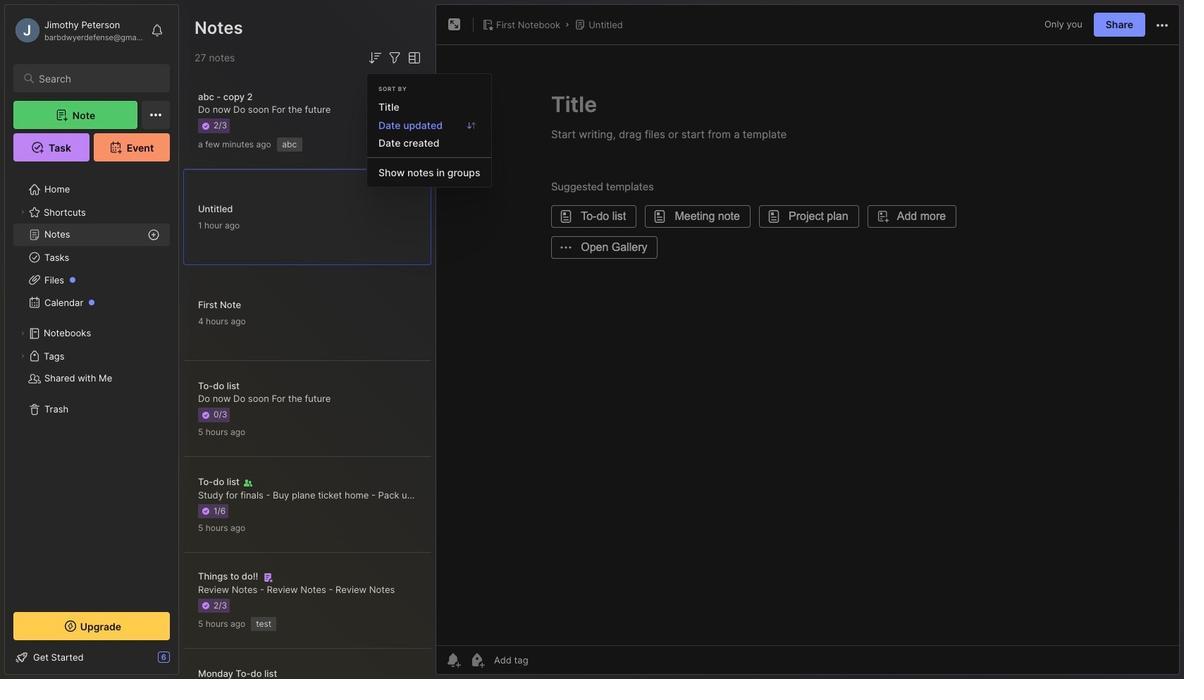 Task type: locate. For each thing, give the bounding box(es) containing it.
none search field inside main element
[[39, 70, 157, 87]]

click to collapse image
[[178, 653, 189, 670]]

dropdown list menu
[[367, 98, 492, 181]]

Add tag field
[[493, 654, 599, 666]]

Search text field
[[39, 72, 157, 85]]

expand notebooks image
[[18, 329, 27, 338]]

tree
[[5, 170, 178, 599]]

None search field
[[39, 70, 157, 87]]

more actions image
[[1154, 17, 1171, 34]]

More actions field
[[1154, 16, 1171, 34]]

Account field
[[13, 16, 144, 44]]



Task type: vqa. For each thing, say whether or not it's contained in the screenshot.
CANCEL
no



Task type: describe. For each thing, give the bounding box(es) containing it.
add a reminder image
[[445, 652, 462, 669]]

View options field
[[403, 49, 423, 66]]

expand note image
[[446, 16, 463, 33]]

add filters image
[[386, 49, 403, 66]]

Sort options field
[[367, 49, 384, 66]]

tree inside main element
[[5, 170, 178, 599]]

Add filters field
[[386, 49, 403, 66]]

note window element
[[436, 4, 1181, 678]]

expand tags image
[[18, 352, 27, 360]]

main element
[[0, 0, 183, 679]]

Help and Learning task checklist field
[[5, 646, 178, 669]]

Note Editor text field
[[437, 44, 1180, 645]]

add tag image
[[469, 652, 486, 669]]



